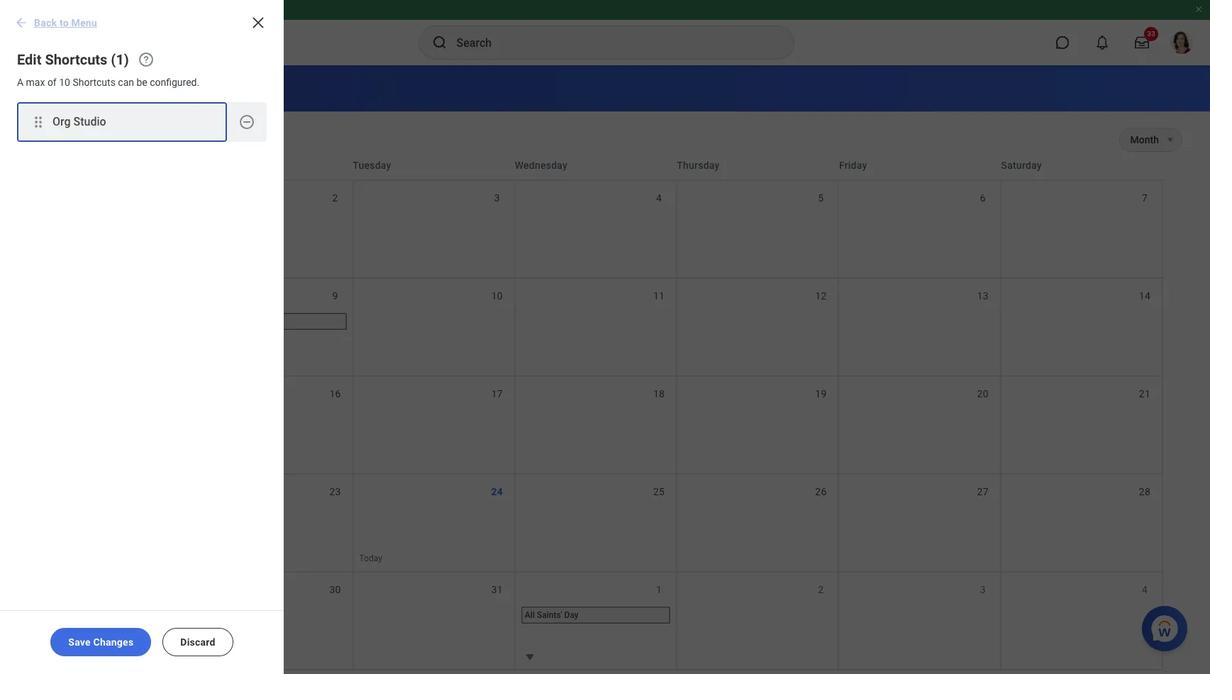 Task type: vqa. For each thing, say whether or not it's contained in the screenshot.


Task type: locate. For each thing, give the bounding box(es) containing it.
row
[[28, 151, 1164, 180], [28, 180, 1164, 277], [28, 277, 1164, 375], [28, 375, 1164, 473], [28, 473, 1164, 571], [28, 571, 1164, 669]]

row group containing 2
[[28, 180, 1164, 669]]

wednesday
[[515, 160, 568, 171]]

and
[[100, 78, 128, 98]]

search image
[[431, 34, 448, 51]]

2
[[332, 192, 338, 204], [818, 584, 824, 595]]

1 horizontal spatial 10
[[492, 290, 503, 302]]

menu
[[71, 17, 97, 28]]

10 inside row
[[492, 290, 503, 302]]

shortcuts down edit shortcuts (1)
[[73, 77, 116, 88]]

0 vertical spatial shortcuts
[[45, 51, 107, 68]]

thursday column header
[[677, 158, 839, 172]]

implementation
[[6, 5, 66, 15]]

saturday column header
[[1002, 158, 1164, 172]]

sunday, october 8, 2023 cell
[[30, 279, 192, 375]]

shortcuts up off
[[45, 51, 107, 68]]

0 horizontal spatial 4
[[656, 192, 662, 204]]

0 vertical spatial 4
[[656, 192, 662, 204]]

14
[[1140, 290, 1151, 302]]

configured.
[[150, 77, 200, 88]]

17
[[492, 388, 503, 400]]

1 vertical spatial 4
[[1143, 584, 1148, 595]]

4
[[656, 192, 662, 204], [1143, 584, 1148, 595]]

today button
[[28, 130, 88, 148]]

inbox large image
[[1135, 35, 1150, 50]]

1 vertical spatial 2
[[818, 584, 824, 595]]

chevron left image
[[100, 133, 114, 147]]

1 vertical spatial 10
[[492, 290, 503, 302]]

27
[[978, 486, 989, 497]]

shortcuts
[[45, 51, 107, 68], [73, 77, 116, 88]]

be
[[137, 77, 147, 88]]

13
[[978, 290, 989, 302]]

6
[[981, 192, 986, 204]]

discard button
[[163, 628, 233, 656]]

3
[[494, 192, 500, 204], [981, 584, 986, 595]]

1
[[656, 584, 662, 595]]

friday
[[839, 160, 868, 171]]

minus circle image
[[238, 114, 255, 131]]

(1)
[[111, 51, 129, 68]]

1 horizontal spatial today
[[359, 554, 382, 563]]

5 row from the top
[[28, 473, 1164, 571]]

tooltip
[[171, 142, 230, 170]]

1 vertical spatial today
[[359, 554, 382, 563]]

month button
[[1120, 128, 1160, 151]]

1 horizontal spatial 2
[[818, 584, 824, 595]]

1 row from the top
[[28, 151, 1164, 180]]

today
[[46, 134, 71, 144], [359, 554, 382, 563]]

0 horizontal spatial 3
[[494, 192, 500, 204]]

edit shortcuts (1)
[[17, 51, 129, 68]]

arrow left image
[[14, 16, 28, 30]]

1 vertical spatial shortcuts
[[73, 77, 116, 88]]

calendar application
[[28, 151, 1182, 671]]

0 vertical spatial 3
[[494, 192, 500, 204]]

1 horizontal spatial 3
[[981, 584, 986, 595]]

-
[[100, 5, 103, 15]]

back
[[34, 17, 57, 28]]

4 row from the top
[[28, 375, 1164, 473]]

october 2023
[[155, 130, 241, 147]]

0 vertical spatial 10
[[59, 77, 70, 88]]

1 horizontal spatial 4
[[1143, 584, 1148, 595]]

all saints' day
[[525, 610, 579, 620]]

30
[[330, 584, 341, 595]]

chevron right image
[[127, 133, 142, 147]]

org studio list item
[[17, 102, 267, 142]]

back to menu
[[34, 17, 97, 28]]

table
[[28, 151, 1164, 671]]

thursday
[[677, 160, 720, 171]]

tuesday column header
[[353, 158, 515, 172]]

row containing 30
[[28, 571, 1164, 669]]

10
[[59, 77, 70, 88], [492, 290, 503, 302]]

time off and leave calendar
[[28, 78, 250, 98]]

month
[[1131, 134, 1160, 145]]

2023
[[209, 130, 241, 147]]

table containing tuesday
[[28, 151, 1164, 671]]

9
[[332, 290, 338, 302]]

tuesday
[[353, 160, 391, 171]]

0 horizontal spatial 10
[[59, 77, 70, 88]]

today tuesday, october 24, 2023 cell
[[354, 475, 516, 571]]

today inside button
[[46, 134, 71, 144]]

0 vertical spatial today
[[46, 134, 71, 144]]

sunday, october 15, 2023 cell
[[30, 377, 192, 473]]

6 row from the top
[[28, 571, 1164, 669]]

12
[[816, 290, 827, 302]]

org studio list
[[0, 102, 284, 159]]

all
[[525, 610, 535, 620]]

7
[[1143, 192, 1148, 204]]

3 row from the top
[[28, 277, 1164, 375]]

25
[[654, 486, 665, 497]]

24
[[491, 486, 503, 497]]

caret down image
[[522, 649, 539, 666]]

2 row from the top
[[28, 180, 1164, 277]]

column header
[[191, 158, 353, 172]]

off
[[72, 78, 96, 98]]

save changes
[[68, 637, 134, 648]]

row group
[[28, 180, 1164, 669]]

16
[[330, 388, 341, 400]]

time
[[28, 78, 67, 98]]

0 vertical spatial 2
[[332, 192, 338, 204]]

0 horizontal spatial today
[[46, 134, 71, 144]]

org studio button
[[17, 102, 227, 142]]



Task type: describe. For each thing, give the bounding box(es) containing it.
row containing 16
[[28, 375, 1164, 473]]

26
[[816, 486, 827, 497]]

implementation preview -   adeptai_dpt1 banner
[[0, 0, 1211, 65]]

changes
[[93, 637, 134, 648]]

day
[[565, 610, 579, 620]]

19
[[816, 388, 827, 400]]

implementation preview -   adeptai_dpt1
[[6, 5, 155, 15]]

edit
[[17, 51, 41, 68]]

time off and leave calendar main content
[[0, 65, 1211, 674]]

table inside the time off and leave calendar main content
[[28, 151, 1164, 671]]

0 horizontal spatial 2
[[332, 192, 338, 204]]

draggable vertical image
[[30, 114, 47, 131]]

row containing 2
[[28, 180, 1164, 277]]

a max of 10 shortcuts can be configured.
[[17, 77, 200, 88]]

saints'
[[537, 610, 563, 620]]

org
[[53, 115, 71, 129]]

calendar
[[182, 78, 250, 98]]

october
[[155, 130, 205, 147]]

11
[[654, 290, 665, 302]]

chevron down image
[[245, 133, 259, 147]]

23
[[330, 486, 341, 497]]

global navigation dialog
[[0, 0, 284, 674]]

row group inside calendar application
[[28, 180, 1164, 669]]

21
[[1140, 388, 1151, 400]]

close environment banner image
[[1195, 5, 1204, 13]]

leave
[[132, 78, 177, 98]]

notifications large image
[[1096, 35, 1110, 50]]

to
[[60, 17, 69, 28]]

10 inside global navigation dialog
[[59, 77, 70, 88]]

sunday, october 22, 2023 cell
[[30, 475, 192, 571]]

row containing 23
[[28, 473, 1164, 571]]

save changes button
[[51, 628, 151, 656]]

save
[[68, 637, 91, 648]]

of
[[47, 77, 57, 88]]

wednesday column header
[[515, 158, 677, 172]]

saturday
[[1002, 160, 1042, 171]]

org studio
[[53, 115, 106, 129]]

20
[[978, 388, 989, 400]]

profile logan mcneil element
[[1162, 27, 1202, 58]]

sunday, october 29, 2023 cell
[[30, 573, 192, 669]]

friday column header
[[839, 158, 1002, 172]]

31
[[492, 584, 503, 595]]

28
[[1140, 486, 1151, 497]]

sunday, october 1, 2023 cell
[[30, 181, 192, 277]]

row containing tuesday
[[28, 151, 1164, 180]]

can
[[118, 77, 134, 88]]

question outline image
[[138, 51, 155, 68]]

1 vertical spatial 3
[[981, 584, 986, 595]]

5
[[818, 192, 824, 204]]

today inside cell
[[359, 554, 382, 563]]

discard
[[180, 637, 216, 648]]

adeptai_dpt1
[[105, 5, 155, 15]]

18
[[654, 388, 665, 400]]

x image
[[250, 14, 267, 31]]

row containing 9
[[28, 277, 1164, 375]]

studio
[[74, 115, 106, 129]]

max
[[26, 77, 45, 88]]

preview
[[68, 5, 98, 15]]

back to menu button
[[9, 9, 106, 37]]

a
[[17, 77, 24, 88]]



